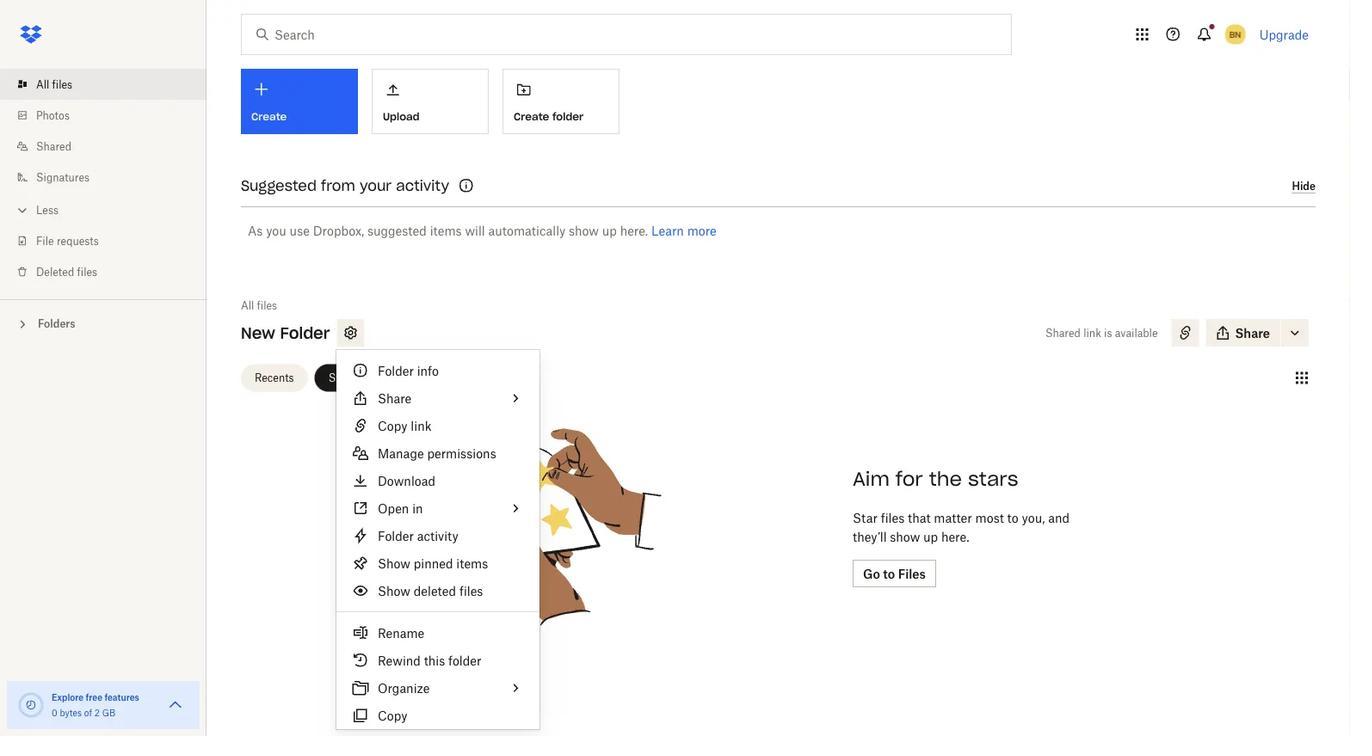 Task type: locate. For each thing, give the bounding box(es) containing it.
here. inside star files that matter most to you, and they'll show up here.
[[941, 530, 969, 544]]

0 horizontal spatial up
[[602, 223, 617, 238]]

automatically
[[488, 223, 566, 238]]

0 horizontal spatial all
[[36, 78, 49, 91]]

all files link up shared link
[[14, 69, 207, 100]]

share inside 'button'
[[1235, 326, 1270, 340]]

up inside star files that matter most to you, and they'll show up here.
[[923, 530, 938, 544]]

upgrade link
[[1260, 27, 1309, 42]]

0 horizontal spatial share
[[378, 391, 412, 406]]

files right "deleted"
[[77, 265, 97, 278]]

folder info menu item
[[336, 357, 540, 385]]

items
[[430, 223, 462, 238], [456, 556, 488, 571]]

show
[[569, 223, 599, 238], [890, 530, 920, 544]]

0 vertical spatial items
[[430, 223, 462, 238]]

show inside 'menu item'
[[378, 556, 410, 571]]

all files
[[36, 78, 72, 91], [241, 299, 277, 312]]

0 vertical spatial share
[[1235, 326, 1270, 340]]

here. down matter
[[941, 530, 969, 544]]

0 vertical spatial show
[[569, 223, 599, 238]]

0 horizontal spatial shared
[[36, 140, 71, 153]]

here. left learn
[[620, 223, 648, 238]]

show down folder activity at the bottom of the page
[[378, 556, 410, 571]]

1 vertical spatial share
[[378, 391, 412, 406]]

shared
[[36, 140, 71, 153], [1046, 327, 1081, 339]]

activity right your in the top of the page
[[396, 177, 449, 194]]

matter
[[934, 511, 972, 525]]

that
[[908, 511, 931, 525]]

0 vertical spatial all files
[[36, 78, 72, 91]]

they'll
[[853, 530, 887, 544]]

signatures
[[36, 171, 90, 184]]

1 horizontal spatial all files link
[[241, 297, 277, 314]]

link for shared
[[1084, 327, 1101, 339]]

2 show from the top
[[378, 584, 410, 599]]

1 horizontal spatial all
[[241, 299, 254, 312]]

folder
[[280, 323, 330, 343], [378, 364, 414, 378], [378, 529, 414, 543]]

activity
[[396, 177, 449, 194], [417, 529, 458, 543]]

items inside 'menu item'
[[456, 556, 488, 571]]

info
[[417, 364, 439, 378]]

0 horizontal spatial all files link
[[14, 69, 207, 100]]

activity down open in menu item
[[417, 529, 458, 543]]

starred
[[328, 372, 366, 385]]

show pinned items menu item
[[336, 550, 540, 577]]

0 horizontal spatial folder
[[448, 654, 481, 668]]

the
[[929, 467, 962, 491]]

show pinned items
[[378, 556, 488, 571]]

2 copy from the top
[[378, 709, 408, 723]]

gb
[[102, 708, 115, 719]]

1 horizontal spatial up
[[923, 530, 938, 544]]

available
[[1115, 327, 1158, 339]]

suggested
[[368, 223, 427, 238]]

most
[[975, 511, 1004, 525]]

show deleted files menu item
[[336, 577, 540, 605]]

link
[[1084, 327, 1101, 339], [411, 419, 432, 433]]

1 horizontal spatial all files
[[241, 299, 277, 312]]

1 vertical spatial all files link
[[241, 297, 277, 314]]

aim for the stars
[[853, 467, 1019, 491]]

folder
[[552, 110, 584, 123], [448, 654, 481, 668]]

more
[[687, 223, 717, 238]]

1 vertical spatial folder
[[378, 364, 414, 378]]

link left 'is'
[[1084, 327, 1101, 339]]

copy menu item
[[336, 702, 540, 730]]

all files up new
[[241, 299, 277, 312]]

show left deleted
[[378, 584, 410, 599]]

files
[[52, 78, 72, 91], [77, 265, 97, 278], [257, 299, 277, 312], [881, 511, 905, 525], [459, 584, 483, 599]]

0 horizontal spatial show
[[569, 223, 599, 238]]

1 vertical spatial copy
[[378, 709, 408, 723]]

2
[[94, 708, 100, 719]]

all up new
[[241, 299, 254, 312]]

1 vertical spatial show
[[890, 530, 920, 544]]

1 vertical spatial up
[[923, 530, 938, 544]]

1 vertical spatial here.
[[941, 530, 969, 544]]

show deleted files
[[378, 584, 483, 599]]

1 vertical spatial activity
[[417, 529, 458, 543]]

list containing all files
[[0, 59, 207, 299]]

upgrade
[[1260, 27, 1309, 42]]

files right deleted
[[459, 584, 483, 599]]

1 horizontal spatial folder
[[552, 110, 584, 123]]

here.
[[620, 223, 648, 238], [941, 530, 969, 544]]

show
[[378, 556, 410, 571], [378, 584, 410, 599]]

features
[[105, 692, 139, 703]]

1 vertical spatial show
[[378, 584, 410, 599]]

in
[[412, 501, 423, 516]]

folder left folder settings icon
[[280, 323, 330, 343]]

folders button
[[0, 311, 207, 336]]

rewind this folder
[[378, 654, 481, 668]]

0 horizontal spatial link
[[411, 419, 432, 433]]

1 horizontal spatial show
[[890, 530, 920, 544]]

None field
[[0, 0, 126, 19]]

share
[[1235, 326, 1270, 340], [378, 391, 412, 406]]

1 show from the top
[[378, 556, 410, 571]]

0 vertical spatial all
[[36, 78, 49, 91]]

shared down photos
[[36, 140, 71, 153]]

1 copy from the top
[[378, 419, 408, 433]]

1 horizontal spatial share
[[1235, 326, 1270, 340]]

link inside menu item
[[411, 419, 432, 433]]

files up photos
[[52, 78, 72, 91]]

all files list item
[[0, 69, 207, 100]]

copy up manage
[[378, 419, 408, 433]]

all files link up new
[[241, 297, 277, 314]]

folder right create
[[552, 110, 584, 123]]

manage
[[378, 446, 424, 461]]

show inside menu item
[[378, 584, 410, 599]]

2 vertical spatial folder
[[378, 529, 414, 543]]

1 vertical spatial link
[[411, 419, 432, 433]]

all up photos
[[36, 78, 49, 91]]

suggested from your activity
[[241, 177, 449, 194]]

items left will at the top left of the page
[[430, 223, 462, 238]]

file requests
[[36, 235, 99, 247]]

up left learn
[[602, 223, 617, 238]]

permissions
[[427, 446, 496, 461]]

0 vertical spatial copy
[[378, 419, 408, 433]]

files left that
[[881, 511, 905, 525]]

up down that
[[923, 530, 938, 544]]

signatures link
[[14, 162, 207, 193]]

all
[[36, 78, 49, 91], [241, 299, 254, 312]]

0 horizontal spatial here.
[[620, 223, 648, 238]]

recents button
[[241, 364, 308, 392]]

up
[[602, 223, 617, 238], [923, 530, 938, 544]]

you,
[[1022, 511, 1045, 525]]

open in
[[378, 501, 423, 516]]

create folder button
[[503, 69, 620, 134]]

0 vertical spatial here.
[[620, 223, 648, 238]]

items right 'pinned'
[[456, 556, 488, 571]]

folder down open
[[378, 529, 414, 543]]

shared left 'is'
[[1046, 327, 1081, 339]]

0 vertical spatial activity
[[396, 177, 449, 194]]

1 horizontal spatial here.
[[941, 530, 969, 544]]

explore
[[52, 692, 84, 703]]

0 horizontal spatial all files
[[36, 78, 72, 91]]

as
[[248, 223, 263, 238]]

share menu item
[[336, 385, 540, 412]]

deleted
[[414, 584, 456, 599]]

suggested
[[241, 177, 317, 194]]

copy inside copy link menu item
[[378, 419, 408, 433]]

shared link is available
[[1046, 327, 1158, 339]]

0 vertical spatial link
[[1084, 327, 1101, 339]]

stars
[[968, 467, 1019, 491]]

deleted files link
[[14, 256, 207, 287]]

0 vertical spatial folder
[[552, 110, 584, 123]]

1 vertical spatial all files
[[241, 299, 277, 312]]

1 horizontal spatial link
[[1084, 327, 1101, 339]]

dropbox,
[[313, 223, 364, 238]]

open in menu item
[[336, 495, 540, 522]]

1 horizontal spatial shared
[[1046, 327, 1081, 339]]

your
[[360, 177, 392, 194]]

show right 'automatically'
[[569, 223, 599, 238]]

show down that
[[890, 530, 920, 544]]

all files up photos
[[36, 78, 72, 91]]

folder left the 'info'
[[378, 364, 414, 378]]

1 vertical spatial items
[[456, 556, 488, 571]]

star
[[853, 511, 878, 525]]

0 vertical spatial shared
[[36, 140, 71, 153]]

as you use dropbox, suggested items will automatically show up here. learn more
[[248, 223, 717, 238]]

star files that matter most to you, and they'll show up here.
[[853, 511, 1070, 544]]

copy down organize
[[378, 709, 408, 723]]

0 vertical spatial up
[[602, 223, 617, 238]]

1 vertical spatial folder
[[448, 654, 481, 668]]

recents
[[255, 372, 294, 385]]

copy for copy
[[378, 709, 408, 723]]

0 vertical spatial show
[[378, 556, 410, 571]]

open
[[378, 501, 409, 516]]

organize menu item
[[336, 675, 540, 702]]

copy
[[378, 419, 408, 433], [378, 709, 408, 723]]

1 vertical spatial shared
[[1046, 327, 1081, 339]]

list
[[0, 59, 207, 299]]

rewind this folder menu item
[[336, 647, 540, 675]]

copy inside copy menu item
[[378, 709, 408, 723]]

folder right this
[[448, 654, 481, 668]]

link up manage permissions
[[411, 419, 432, 433]]



Task type: describe. For each thing, give the bounding box(es) containing it.
manage permissions
[[378, 446, 496, 461]]

shared link
[[14, 131, 207, 162]]

folders
[[38, 318, 75, 330]]

0
[[52, 708, 57, 719]]

folder info
[[378, 364, 439, 378]]

folder activity menu item
[[336, 522, 540, 550]]

you
[[266, 223, 286, 238]]

file requests link
[[14, 225, 207, 256]]

share button
[[1206, 319, 1281, 347]]

shared for shared link is available
[[1046, 327, 1081, 339]]

less image
[[14, 202, 31, 219]]

copy for copy link
[[378, 419, 408, 433]]

deleted files
[[36, 265, 97, 278]]

show for show pinned items
[[378, 556, 410, 571]]

shared for shared
[[36, 140, 71, 153]]

rewind
[[378, 654, 421, 668]]

will
[[465, 223, 485, 238]]

create
[[514, 110, 549, 123]]

of
[[84, 708, 92, 719]]

starred button
[[315, 364, 379, 392]]

folder activity
[[378, 529, 458, 543]]

0 vertical spatial folder
[[280, 323, 330, 343]]

link for copy
[[411, 419, 432, 433]]

1 vertical spatial all
[[241, 299, 254, 312]]

files up new
[[257, 299, 277, 312]]

free
[[86, 692, 102, 703]]

folder inside rewind this folder "menu item"
[[448, 654, 481, 668]]

explore free features 0 bytes of 2 gb
[[52, 692, 139, 719]]

rename menu item
[[336, 620, 540, 647]]

to
[[1007, 511, 1019, 525]]

photos
[[36, 109, 70, 122]]

is
[[1104, 327, 1112, 339]]

manage permissions menu item
[[336, 440, 540, 467]]

bytes
[[60, 708, 82, 719]]

folder settings image
[[340, 323, 361, 343]]

folder for folder info
[[378, 364, 414, 378]]

folder inside create folder button
[[552, 110, 584, 123]]

use
[[290, 223, 310, 238]]

folder for folder activity
[[378, 529, 414, 543]]

files inside menu item
[[459, 584, 483, 599]]

new
[[241, 323, 275, 343]]

create folder
[[514, 110, 584, 123]]

pinned
[[414, 556, 453, 571]]

dropbox image
[[14, 17, 48, 52]]

files inside star files that matter most to you, and they'll show up here.
[[881, 511, 905, 525]]

all files inside the all files list item
[[36, 78, 72, 91]]

requests
[[57, 235, 99, 247]]

rename
[[378, 626, 425, 641]]

aim
[[853, 467, 890, 491]]

new folder
[[241, 323, 330, 343]]

0 vertical spatial all files link
[[14, 69, 207, 100]]

share inside menu item
[[378, 391, 412, 406]]

deleted
[[36, 265, 74, 278]]

and
[[1048, 511, 1070, 525]]

show for show deleted files
[[378, 584, 410, 599]]

less
[[36, 204, 59, 216]]

copy link
[[378, 419, 432, 433]]

quota usage element
[[17, 692, 45, 719]]

learn more link
[[651, 223, 717, 238]]

files inside list item
[[52, 78, 72, 91]]

download menu item
[[336, 467, 540, 495]]

file
[[36, 235, 54, 247]]

organize
[[378, 681, 430, 696]]

all inside list item
[[36, 78, 49, 91]]

this
[[424, 654, 445, 668]]

learn
[[651, 223, 684, 238]]

activity inside menu item
[[417, 529, 458, 543]]

photos link
[[14, 100, 207, 131]]

copy link menu item
[[336, 412, 540, 440]]

from
[[321, 177, 355, 194]]

for
[[896, 467, 923, 491]]

download
[[378, 474, 436, 488]]

show inside star files that matter most to you, and they'll show up here.
[[890, 530, 920, 544]]



Task type: vqa. For each thing, say whether or not it's contained in the screenshot.
You have no photos or videos.
no



